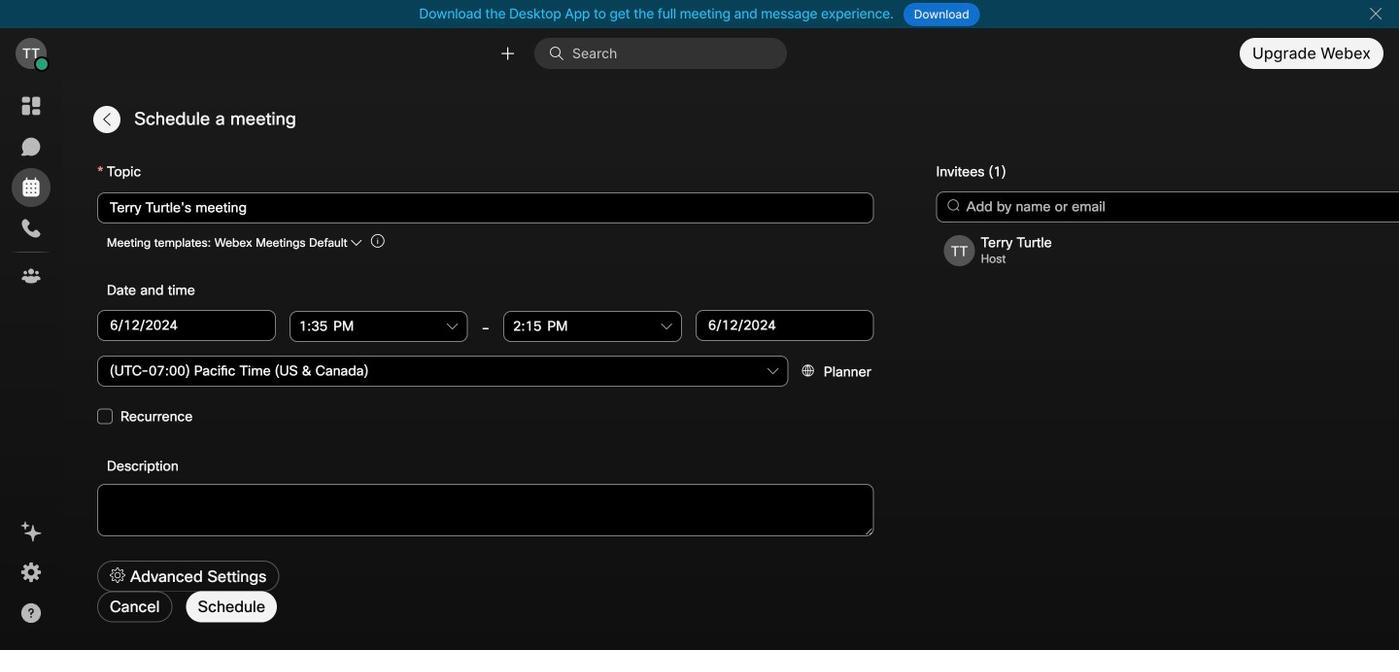 Task type: describe. For each thing, give the bounding box(es) containing it.
messaging, has no new notifications image
[[19, 135, 43, 158]]

help image
[[19, 602, 43, 625]]

dashboard image
[[19, 94, 43, 118]]

webex tab list
[[12, 87, 51, 295]]

connect people image
[[499, 44, 517, 63]]



Task type: vqa. For each thing, say whether or not it's contained in the screenshot.
the Messaging tab
no



Task type: locate. For each thing, give the bounding box(es) containing it.
navigation
[[0, 79, 62, 650]]

wrapper image
[[35, 58, 49, 71]]

teams, has no new notifications image
[[19, 264, 43, 288]]

cancel_16 image
[[1369, 6, 1384, 21]]

calls image
[[19, 217, 43, 240]]

what's new image
[[19, 520, 43, 543]]

wrapper image
[[549, 46, 572, 61]]

meetings image
[[19, 176, 43, 199]]

settings image
[[19, 561, 43, 584]]



